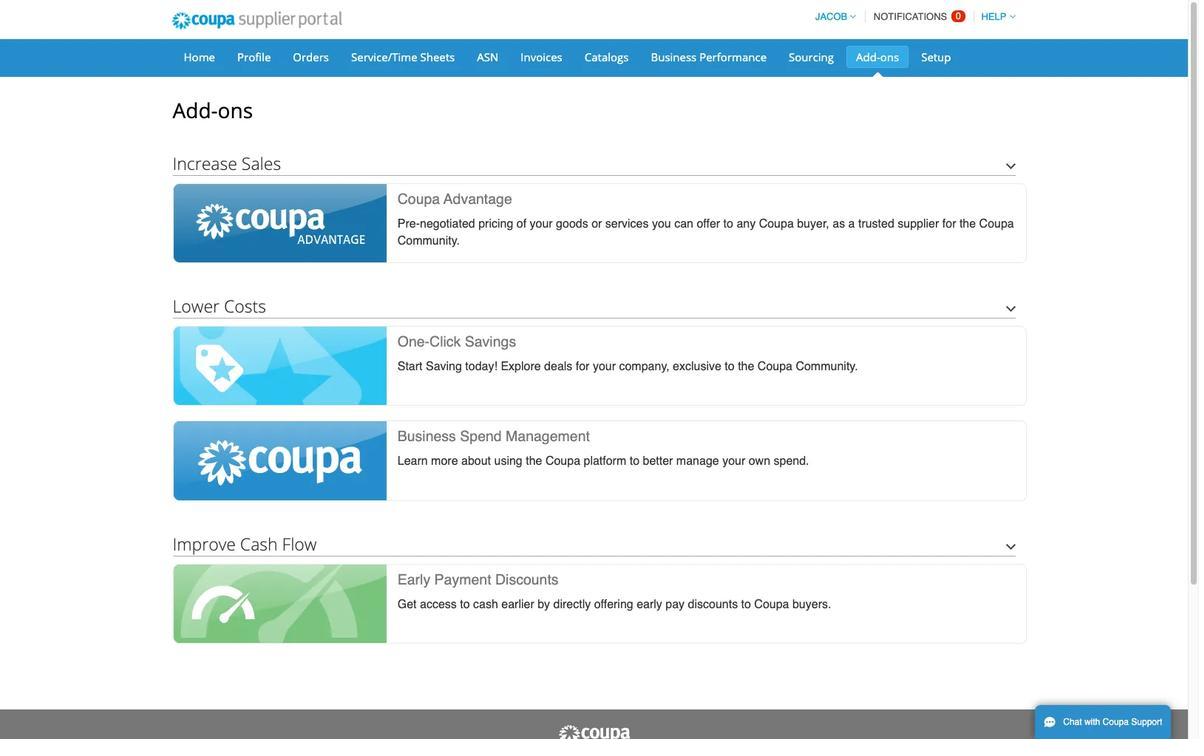 Task type: describe. For each thing, give the bounding box(es) containing it.
advantage
[[444, 191, 512, 207]]

with
[[1085, 717, 1101, 728]]

platform
[[584, 455, 627, 468]]

1 horizontal spatial ons
[[881, 50, 900, 64]]

exclusive
[[673, 360, 722, 374]]

company,
[[619, 360, 670, 374]]

0 horizontal spatial ons
[[218, 96, 253, 124]]

discounts
[[688, 598, 738, 611]]

of
[[517, 217, 527, 231]]

you
[[652, 217, 671, 231]]

performance
[[700, 50, 767, 64]]

coupa inside button
[[1103, 717, 1129, 728]]

get access to cash earlier by directly offering early pay discounts to coupa buyers.
[[398, 598, 832, 611]]

0
[[956, 10, 962, 21]]

directly
[[554, 598, 591, 611]]

orders link
[[284, 46, 339, 68]]

earlier
[[502, 598, 535, 611]]

invoices
[[521, 50, 563, 64]]

offer
[[697, 217, 721, 231]]

0 horizontal spatial for
[[576, 360, 590, 374]]

saving
[[426, 360, 462, 374]]

access
[[420, 598, 457, 611]]

1 horizontal spatial coupa supplier portal image
[[557, 725, 631, 740]]

pricing
[[479, 217, 514, 231]]

start saving today! explore deals for your company, exclusive to the coupa community.
[[398, 360, 858, 374]]

to right discounts
[[742, 598, 751, 611]]

for inside the pre-negotiated pricing of your goods or services you can offer to any coupa buyer, as a trusted supplier for the coupa community.
[[943, 217, 957, 231]]

help
[[982, 11, 1007, 22]]

better
[[643, 455, 673, 468]]

improve cash flow
[[173, 532, 317, 556]]

spend
[[460, 429, 502, 445]]

chat with coupa support
[[1064, 717, 1163, 728]]

1 horizontal spatial add-
[[857, 50, 881, 64]]

by
[[538, 598, 550, 611]]

to left cash
[[460, 598, 470, 611]]

sourcing
[[789, 50, 834, 64]]

explore
[[501, 360, 541, 374]]

navigation containing notifications 0
[[809, 2, 1016, 31]]

home
[[184, 50, 215, 64]]

chat
[[1064, 717, 1083, 728]]

pre-
[[398, 217, 420, 231]]

cash
[[473, 598, 498, 611]]

increase sales
[[173, 152, 281, 175]]

one-
[[398, 334, 430, 350]]

sales
[[242, 152, 281, 175]]

service/time sheets link
[[342, 46, 465, 68]]

lower
[[173, 295, 220, 318]]

learn
[[398, 455, 428, 468]]

improve
[[173, 532, 236, 556]]

coupa advantage
[[398, 191, 512, 207]]

jacob
[[816, 11, 848, 22]]

setup
[[922, 50, 952, 64]]

lower costs
[[173, 295, 266, 318]]

community. inside the pre-negotiated pricing of your goods or services you can offer to any coupa buyer, as a trusted supplier for the coupa community.
[[398, 234, 460, 248]]

to inside the pre-negotiated pricing of your goods or services you can offer to any coupa buyer, as a trusted supplier for the coupa community.
[[724, 217, 734, 231]]

any
[[737, 217, 756, 231]]

deals
[[544, 360, 573, 374]]

a
[[849, 217, 855, 231]]

your inside the pre-negotiated pricing of your goods or services you can offer to any coupa buyer, as a trusted supplier for the coupa community.
[[530, 217, 553, 231]]

service/time
[[351, 50, 418, 64]]

to right exclusive
[[725, 360, 735, 374]]

business for business spend management
[[398, 429, 456, 445]]

as
[[833, 217, 846, 231]]

asn link
[[468, 46, 508, 68]]

add-ons link
[[847, 46, 909, 68]]

home link
[[174, 46, 225, 68]]

sheets
[[420, 50, 455, 64]]

business performance link
[[642, 46, 777, 68]]



Task type: locate. For each thing, give the bounding box(es) containing it.
business up learn
[[398, 429, 456, 445]]

invoices link
[[511, 46, 572, 68]]

1 vertical spatial business
[[398, 429, 456, 445]]

business spend management
[[398, 429, 590, 445]]

management
[[506, 429, 590, 445]]

navigation
[[809, 2, 1016, 31]]

business for business performance
[[651, 50, 697, 64]]

discounts
[[496, 571, 559, 588]]

ons up increase sales
[[218, 96, 253, 124]]

1 horizontal spatial add-ons
[[857, 50, 900, 64]]

about
[[462, 455, 491, 468]]

2 vertical spatial your
[[723, 455, 746, 468]]

notifications 0
[[874, 10, 962, 22]]

your left company,
[[593, 360, 616, 374]]

0 horizontal spatial community.
[[398, 234, 460, 248]]

add-
[[857, 50, 881, 64], [173, 96, 218, 124]]

your right of
[[530, 217, 553, 231]]

1 vertical spatial the
[[738, 360, 755, 374]]

community.
[[398, 234, 460, 248], [796, 360, 858, 374]]

0 vertical spatial community.
[[398, 234, 460, 248]]

or
[[592, 217, 602, 231]]

add- down jacob link
[[857, 50, 881, 64]]

1 vertical spatial community.
[[796, 360, 858, 374]]

setup link
[[912, 46, 961, 68]]

business
[[651, 50, 697, 64], [398, 429, 456, 445]]

pre-negotiated pricing of your goods or services you can offer to any coupa buyer, as a trusted supplier for the coupa community.
[[398, 217, 1015, 248]]

service/time sheets
[[351, 50, 455, 64]]

orders
[[293, 50, 329, 64]]

0 horizontal spatial add-ons
[[173, 96, 253, 124]]

the right supplier
[[960, 217, 976, 231]]

0 vertical spatial for
[[943, 217, 957, 231]]

help link
[[975, 11, 1016, 22]]

0 vertical spatial business
[[651, 50, 697, 64]]

to
[[724, 217, 734, 231], [725, 360, 735, 374], [630, 455, 640, 468], [460, 598, 470, 611], [742, 598, 751, 611]]

2 horizontal spatial the
[[960, 217, 976, 231]]

the inside the pre-negotiated pricing of your goods or services you can offer to any coupa buyer, as a trusted supplier for the coupa community.
[[960, 217, 976, 231]]

0 horizontal spatial your
[[530, 217, 553, 231]]

early
[[637, 598, 663, 611]]

payment
[[435, 571, 492, 588]]

sourcing link
[[780, 46, 844, 68]]

the right using
[[526, 455, 542, 468]]

for
[[943, 217, 957, 231], [576, 360, 590, 374]]

1 horizontal spatial for
[[943, 217, 957, 231]]

spend.
[[774, 455, 810, 468]]

catalogs link
[[575, 46, 639, 68]]

add-ons down notifications
[[857, 50, 900, 64]]

0 vertical spatial your
[[530, 217, 553, 231]]

for right supplier
[[943, 217, 957, 231]]

your left own
[[723, 455, 746, 468]]

business left performance
[[651, 50, 697, 64]]

business performance
[[651, 50, 767, 64]]

negotiated
[[420, 217, 475, 231]]

jacob link
[[809, 11, 857, 22]]

pay
[[666, 598, 685, 611]]

start
[[398, 360, 423, 374]]

trusted
[[859, 217, 895, 231]]

cash
[[240, 532, 278, 556]]

0 vertical spatial coupa supplier portal image
[[162, 2, 352, 39]]

0 horizontal spatial add-
[[173, 96, 218, 124]]

chat with coupa support button
[[1035, 706, 1172, 740]]

ons down notifications
[[881, 50, 900, 64]]

buyers.
[[793, 598, 832, 611]]

notifications
[[874, 11, 948, 22]]

buyer,
[[797, 217, 830, 231]]

0 vertical spatial add-ons
[[857, 50, 900, 64]]

coupa supplier portal image
[[162, 2, 352, 39], [557, 725, 631, 740]]

1 horizontal spatial community.
[[796, 360, 858, 374]]

manage
[[677, 455, 719, 468]]

goods
[[556, 217, 589, 231]]

add- down home link
[[173, 96, 218, 124]]

profile
[[237, 50, 271, 64]]

one-click savings
[[398, 334, 516, 350]]

costs
[[224, 295, 266, 318]]

get
[[398, 598, 417, 611]]

the right exclusive
[[738, 360, 755, 374]]

0 vertical spatial the
[[960, 217, 976, 231]]

1 vertical spatial for
[[576, 360, 590, 374]]

increase
[[173, 152, 237, 175]]

can
[[675, 217, 694, 231]]

2 horizontal spatial your
[[723, 455, 746, 468]]

savings
[[465, 334, 516, 350]]

1 vertical spatial coupa supplier portal image
[[557, 725, 631, 740]]

offering
[[594, 598, 634, 611]]

add-ons
[[857, 50, 900, 64], [173, 96, 253, 124]]

2 vertical spatial the
[[526, 455, 542, 468]]

supplier
[[898, 217, 940, 231]]

click
[[430, 334, 461, 350]]

today!
[[465, 360, 498, 374]]

asn
[[477, 50, 499, 64]]

1 horizontal spatial your
[[593, 360, 616, 374]]

profile link
[[228, 46, 281, 68]]

to left any
[[724, 217, 734, 231]]

add-ons up the increase
[[173, 96, 253, 124]]

0 vertical spatial ons
[[881, 50, 900, 64]]

1 horizontal spatial business
[[651, 50, 697, 64]]

0 horizontal spatial business
[[398, 429, 456, 445]]

1 vertical spatial ons
[[218, 96, 253, 124]]

1 vertical spatial add-ons
[[173, 96, 253, 124]]

1 horizontal spatial the
[[738, 360, 755, 374]]

using
[[494, 455, 523, 468]]

services
[[606, 217, 649, 231]]

1 vertical spatial add-
[[173, 96, 218, 124]]

for right deals
[[576, 360, 590, 374]]

more
[[431, 455, 458, 468]]

your
[[530, 217, 553, 231], [593, 360, 616, 374], [723, 455, 746, 468]]

coupa
[[398, 191, 440, 207], [759, 217, 794, 231], [980, 217, 1015, 231], [758, 360, 793, 374], [546, 455, 581, 468], [755, 598, 790, 611], [1103, 717, 1129, 728]]

early payment discounts
[[398, 571, 559, 588]]

0 horizontal spatial the
[[526, 455, 542, 468]]

0 vertical spatial add-
[[857, 50, 881, 64]]

flow
[[282, 532, 317, 556]]

support
[[1132, 717, 1163, 728]]

the
[[960, 217, 976, 231], [738, 360, 755, 374], [526, 455, 542, 468]]

to left better
[[630, 455, 640, 468]]

0 horizontal spatial coupa supplier portal image
[[162, 2, 352, 39]]

1 vertical spatial your
[[593, 360, 616, 374]]

learn more about using the coupa platform to better manage your own spend.
[[398, 455, 810, 468]]

early
[[398, 571, 431, 588]]

own
[[749, 455, 771, 468]]



Task type: vqa. For each thing, say whether or not it's contained in the screenshot.
right 'Community.'
yes



